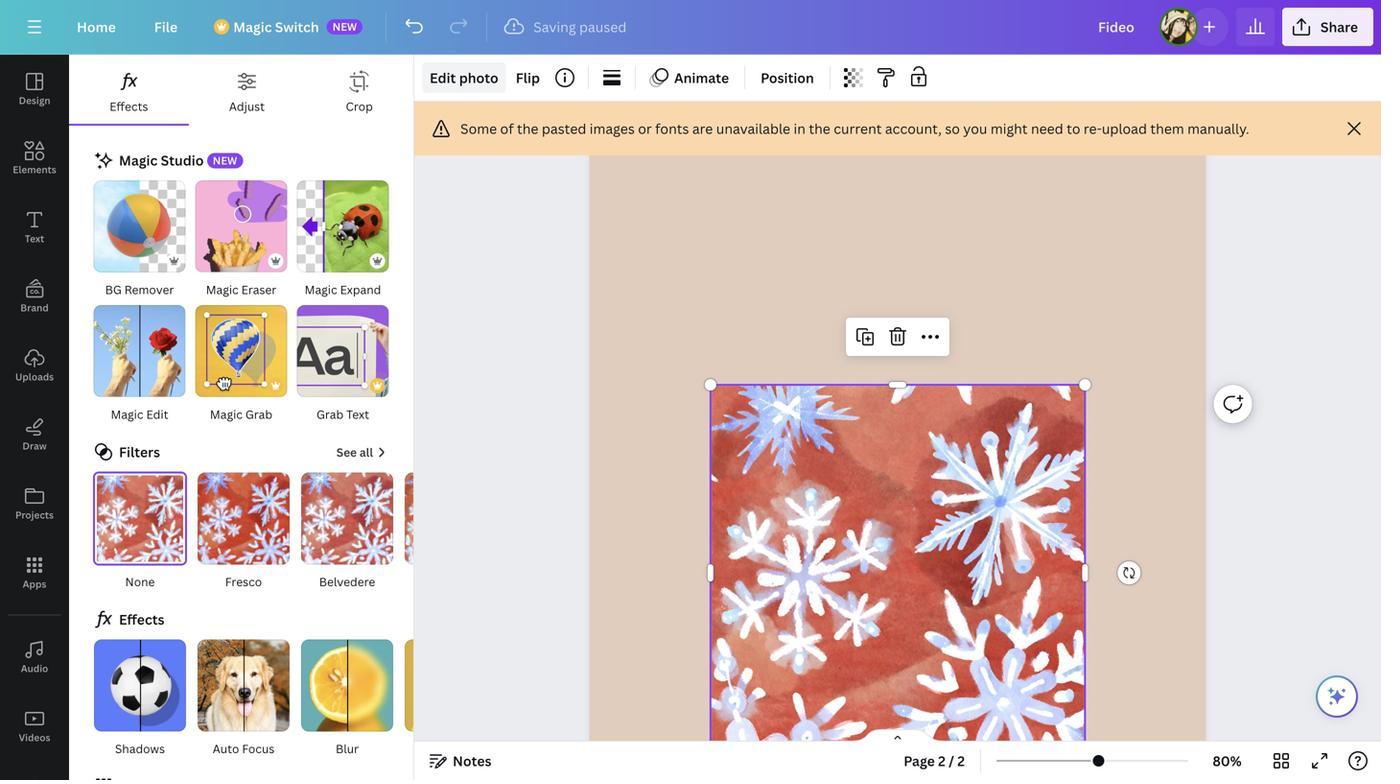 Task type: locate. For each thing, give the bounding box(es) containing it.
1 horizontal spatial text
[[347, 406, 369, 422]]

edit photo
[[430, 69, 499, 87]]

text inside button
[[25, 232, 44, 245]]

grab
[[246, 406, 273, 422], [317, 406, 344, 422]]

effects
[[110, 98, 148, 114], [119, 611, 165, 629]]

text up see all
[[347, 406, 369, 422]]

file
[[154, 18, 178, 36]]

adjust
[[229, 98, 265, 114]]

0 vertical spatial text
[[25, 232, 44, 245]]

0 horizontal spatial the
[[517, 119, 539, 138]]

0 horizontal spatial text
[[25, 232, 44, 245]]

0 horizontal spatial new
[[213, 153, 237, 168]]

page
[[904, 752, 935, 770]]

expand
[[340, 282, 381, 297]]

1 vertical spatial text
[[347, 406, 369, 422]]

pasted
[[542, 119, 587, 138]]

belvedere
[[319, 574, 375, 590]]

belvedere button
[[299, 472, 395, 593]]

unavailable
[[717, 119, 791, 138]]

edit left photo
[[430, 69, 456, 87]]

1 horizontal spatial new
[[333, 19, 357, 34]]

videos
[[19, 731, 50, 744]]

see
[[337, 445, 357, 460]]

effects up magic studio new
[[110, 98, 148, 114]]

elements
[[13, 163, 56, 176]]

auto focus
[[213, 741, 275, 757]]

page 2 / 2
[[904, 752, 965, 770]]

crop
[[346, 98, 373, 114]]

1 vertical spatial edit
[[146, 406, 168, 422]]

magic left "eraser"
[[206, 282, 239, 297]]

2 right /
[[958, 752, 965, 770]]

re-
[[1084, 119, 1102, 138]]

new right switch
[[333, 19, 357, 34]]

are
[[693, 119, 713, 138]]

the right of
[[517, 119, 539, 138]]

page 2 / 2 button
[[897, 746, 973, 776]]

audio button
[[0, 623, 69, 692]]

2 left /
[[939, 752, 946, 770]]

text
[[25, 232, 44, 245], [347, 406, 369, 422]]

magic
[[233, 18, 272, 36], [119, 151, 158, 169], [206, 282, 239, 297], [305, 282, 337, 297], [111, 406, 143, 422], [210, 406, 243, 422]]

0 vertical spatial new
[[333, 19, 357, 34]]

share button
[[1283, 8, 1374, 46]]

position button
[[753, 62, 822, 93]]

80%
[[1213, 752, 1242, 770]]

0 vertical spatial edit
[[430, 69, 456, 87]]

effects down the "none"
[[119, 611, 165, 629]]

text button
[[0, 193, 69, 262]]

new
[[333, 19, 357, 34], [213, 153, 237, 168]]

Design title text field
[[1083, 8, 1152, 46]]

might
[[991, 119, 1028, 138]]

new inside "main" menu bar
[[333, 19, 357, 34]]

1 horizontal spatial edit
[[430, 69, 456, 87]]

edit up 'filters'
[[146, 406, 168, 422]]

grab text button
[[296, 304, 390, 425]]

none
[[125, 574, 155, 590]]

fresco
[[225, 574, 262, 590]]

0 vertical spatial effects
[[110, 98, 148, 114]]

switch
[[275, 18, 319, 36]]

magic left switch
[[233, 18, 272, 36]]

magic eraser
[[206, 282, 277, 297]]

adjust button
[[189, 55, 305, 124]]

side panel tab list
[[0, 55, 69, 780]]

magic for magic eraser
[[206, 282, 239, 297]]

apps
[[23, 578, 46, 591]]

magic up 'filters'
[[111, 406, 143, 422]]

grab up see
[[317, 406, 344, 422]]

filters
[[119, 443, 160, 461]]

duotone button
[[403, 639, 499, 760]]

text inside button
[[347, 406, 369, 422]]

shadows
[[115, 741, 165, 757]]

text up brand button
[[25, 232, 44, 245]]

magic expand
[[305, 282, 381, 297]]

magic right 'magic edit'
[[210, 406, 243, 422]]

images
[[590, 119, 635, 138]]

magic inside "main" menu bar
[[233, 18, 272, 36]]

photo
[[459, 69, 499, 87]]

apps button
[[0, 538, 69, 607]]

file button
[[139, 8, 193, 46]]

1 grab from the left
[[246, 406, 273, 422]]

1 vertical spatial new
[[213, 153, 237, 168]]

0 horizontal spatial grab
[[246, 406, 273, 422]]

audio
[[21, 662, 48, 675]]

new right the studio
[[213, 153, 237, 168]]

magic left the studio
[[119, 151, 158, 169]]

magic for magic grab
[[210, 406, 243, 422]]

1 horizontal spatial grab
[[317, 406, 344, 422]]

magic eraser button
[[194, 179, 288, 300]]

the right in
[[809, 119, 831, 138]]

you
[[964, 119, 988, 138]]

new inside magic studio new
[[213, 153, 237, 168]]

fresco button
[[196, 472, 292, 593]]

0 horizontal spatial edit
[[146, 406, 168, 422]]

magic edit button
[[93, 304, 187, 425]]

magic expand button
[[296, 179, 390, 300]]

2 the from the left
[[809, 119, 831, 138]]

80% button
[[1197, 746, 1259, 776]]

the
[[517, 119, 539, 138], [809, 119, 831, 138]]

edit
[[430, 69, 456, 87], [146, 406, 168, 422]]

2 grab from the left
[[317, 406, 344, 422]]

bg
[[105, 282, 122, 297]]

need
[[1032, 119, 1064, 138]]

magic left expand
[[305, 282, 337, 297]]

grab left grab text
[[246, 406, 273, 422]]

1 horizontal spatial the
[[809, 119, 831, 138]]

animate
[[675, 69, 729, 87]]

saving
[[534, 18, 576, 36]]

remover
[[125, 282, 174, 297]]

saving paused status
[[495, 15, 637, 38]]

home
[[77, 18, 116, 36]]

upload
[[1102, 119, 1148, 138]]

magic inside "button"
[[210, 406, 243, 422]]

magic for magic edit
[[111, 406, 143, 422]]

design
[[19, 94, 50, 107]]

grab inside magic grab "button"
[[246, 406, 273, 422]]

effects inside button
[[110, 98, 148, 114]]

draw button
[[0, 400, 69, 469]]

1 horizontal spatial 2
[[958, 752, 965, 770]]

animate button
[[644, 62, 737, 93]]

0 horizontal spatial 2
[[939, 752, 946, 770]]



Task type: describe. For each thing, give the bounding box(es) containing it.
auto focus button
[[196, 639, 292, 760]]

notes button
[[422, 746, 499, 776]]

all
[[360, 445, 373, 460]]

them
[[1151, 119, 1185, 138]]

duotone
[[427, 741, 475, 757]]

magic grab
[[210, 406, 273, 422]]

crop button
[[305, 55, 414, 124]]

flip button
[[508, 62, 548, 93]]

studio
[[161, 151, 204, 169]]

see all
[[337, 445, 373, 460]]

uploads button
[[0, 331, 69, 400]]

none button
[[92, 472, 188, 593]]

main menu bar
[[0, 0, 1382, 55]]

1 vertical spatial effects
[[119, 611, 165, 629]]

2 2 from the left
[[958, 752, 965, 770]]

share
[[1321, 18, 1359, 36]]

edit inside button
[[146, 406, 168, 422]]

see all button
[[335, 441, 391, 464]]

elements button
[[0, 124, 69, 193]]

of
[[500, 119, 514, 138]]

manually.
[[1188, 119, 1250, 138]]

to
[[1067, 119, 1081, 138]]

current
[[834, 119, 882, 138]]

bg remover button
[[93, 179, 187, 300]]

uploads
[[15, 370, 54, 383]]

paused
[[580, 18, 627, 36]]

home link
[[61, 8, 131, 46]]

some of the pasted images or fonts are unavailable in the current account, so you might need to re-upload them manually.
[[461, 119, 1250, 138]]

grab inside grab text button
[[317, 406, 344, 422]]

draw
[[22, 439, 47, 452]]

effects button
[[69, 55, 189, 124]]

/
[[949, 752, 955, 770]]

flip
[[516, 69, 540, 87]]

focus
[[242, 741, 275, 757]]

brand button
[[0, 262, 69, 331]]

magic switch
[[233, 18, 319, 36]]

magic edit
[[111, 406, 168, 422]]

auto
[[213, 741, 239, 757]]

videos button
[[0, 692, 69, 761]]

show pages image
[[852, 728, 944, 744]]

eraser
[[241, 282, 277, 297]]

bg remover
[[105, 282, 174, 297]]

account,
[[886, 119, 942, 138]]

fonts
[[656, 119, 689, 138]]

magic grab button
[[194, 304, 288, 425]]

canva assistant image
[[1326, 685, 1349, 708]]

magic studio new
[[119, 151, 237, 169]]

or
[[638, 119, 652, 138]]

some
[[461, 119, 497, 138]]

edit photo button
[[422, 62, 506, 93]]

notes
[[453, 752, 492, 770]]

in
[[794, 119, 806, 138]]

projects button
[[0, 469, 69, 538]]

1 the from the left
[[517, 119, 539, 138]]

brand
[[20, 301, 49, 314]]

grab text
[[317, 406, 369, 422]]

projects
[[15, 509, 54, 522]]

shadows button
[[92, 639, 188, 760]]

so
[[945, 119, 961, 138]]

position
[[761, 69, 814, 87]]

magic for magic switch
[[233, 18, 272, 36]]

1 2 from the left
[[939, 752, 946, 770]]

magic for magic expand
[[305, 282, 337, 297]]

magic for magic studio new
[[119, 151, 158, 169]]

edit inside dropdown button
[[430, 69, 456, 87]]

design button
[[0, 55, 69, 124]]

blur
[[336, 741, 359, 757]]



Task type: vqa. For each thing, say whether or not it's contained in the screenshot.
Uploads button
yes



